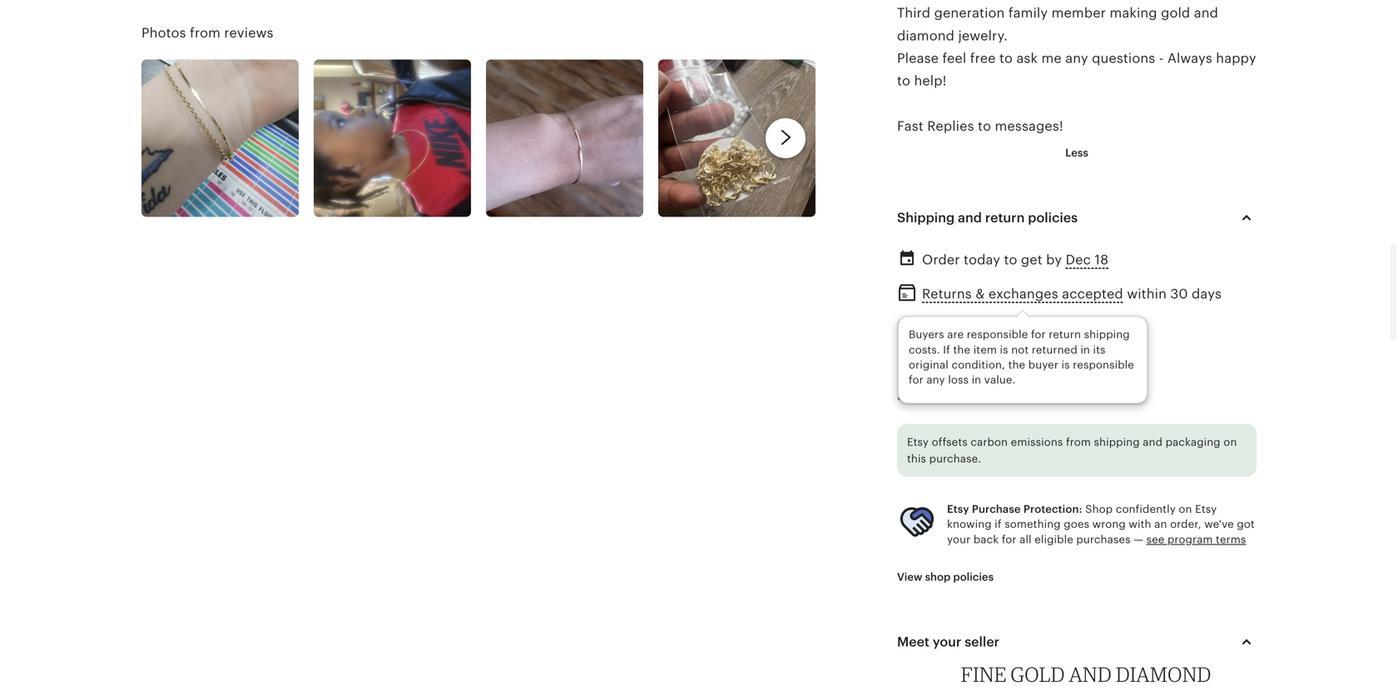 Task type: locate. For each thing, give the bounding box(es) containing it.
free
[[971, 51, 996, 66]]

by
[[1047, 252, 1063, 267]]

for left all at right bottom
[[1002, 533, 1017, 546]]

1 vertical spatial responsible
[[1073, 358, 1135, 371]]

to right replies
[[978, 119, 992, 134]]

etsy offsets carbon emissions from shipping and packaging on this purchase.
[[907, 436, 1238, 465]]

0 vertical spatial from
[[190, 25, 221, 40]]

1 horizontal spatial policies
[[1028, 210, 1078, 225]]

returns & exchanges accepted
[[922, 287, 1124, 302]]

0 vertical spatial for
[[1031, 328, 1046, 341]]

from right emissions on the bottom right of the page
[[1066, 436, 1091, 449]]

on up order,
[[1179, 503, 1193, 515]]

responsible
[[967, 328, 1029, 341], [1073, 358, 1135, 371]]

1 horizontal spatial on
[[1224, 436, 1238, 449]]

shipping up item at the bottom right
[[954, 320, 1011, 335]]

please feel free to ask me any questions - always happy to help!
[[898, 51, 1257, 88]]

shipping inside buyers are responsible for return shipping costs. if the item is not returned in its original condition, the buyer is responsible for any loss in value.
[[1084, 328, 1130, 341]]

0 horizontal spatial return
[[986, 210, 1025, 225]]

ships from los angeles, ca
[[898, 390, 1043, 403]]

responsible up item at the bottom right
[[967, 328, 1029, 341]]

1 vertical spatial on
[[1179, 503, 1193, 515]]

see program terms
[[1147, 533, 1247, 546]]

not
[[1012, 343, 1029, 356]]

your right meet
[[933, 635, 962, 650]]

on inside etsy offsets carbon emissions from shipping and packaging on this purchase.
[[1224, 436, 1238, 449]]

shipping for costs.
[[1084, 328, 1130, 341]]

1 horizontal spatial responsible
[[1073, 358, 1135, 371]]

0 horizontal spatial the
[[954, 343, 971, 356]]

buyers are responsible for return shipping costs. if the item is not returned in its original condition, the buyer is responsible for any loss in value. tooltip
[[898, 312, 1148, 403]]

order today to get by dec 18
[[922, 252, 1109, 267]]

2 vertical spatial from
[[1066, 436, 1091, 449]]

2 horizontal spatial from
[[1066, 436, 1091, 449]]

return inside dropdown button
[[986, 210, 1025, 225]]

0 vertical spatial return
[[986, 210, 1025, 225]]

1 horizontal spatial any
[[1066, 51, 1089, 66]]

1 vertical spatial your
[[933, 635, 962, 650]]

seller
[[965, 635, 1000, 650]]

0 horizontal spatial from
[[190, 25, 221, 40]]

states,
[[987, 365, 1023, 378]]

emissions
[[1011, 436, 1064, 449]]

from inside etsy offsets carbon emissions from shipping and packaging on this purchase.
[[1066, 436, 1091, 449]]

your down 'knowing'
[[947, 533, 971, 546]]

1 vertical spatial is
[[1062, 358, 1070, 371]]

etsy
[[907, 436, 929, 449], [947, 503, 970, 515], [1196, 503, 1217, 515]]

return up returned
[[1049, 328, 1082, 341]]

0 vertical spatial your
[[947, 533, 971, 546]]

0 vertical spatial and
[[958, 210, 982, 225]]

in
[[1081, 343, 1091, 356], [972, 374, 982, 386]]

fast replies to messages!
[[898, 119, 1064, 134]]

1 horizontal spatial is
[[1062, 358, 1070, 371]]

1 horizontal spatial for
[[1002, 533, 1017, 546]]

view shop policies
[[898, 571, 994, 583]]

policies
[[1028, 210, 1078, 225], [954, 571, 994, 583]]

your
[[947, 533, 971, 546], [933, 635, 962, 650]]

policies inside dropdown button
[[1028, 210, 1078, 225]]

any right me
[[1066, 51, 1089, 66]]

policies up the by
[[1028, 210, 1078, 225]]

0 horizontal spatial etsy
[[907, 436, 929, 449]]

the right if
[[954, 343, 971, 356]]

0 vertical spatial responsible
[[967, 328, 1029, 341]]

return inside buyers are responsible for return shipping costs. if the item is not returned in its original condition, the buyer is responsible for any loss in value.
[[1049, 328, 1082, 341]]

etsy up 'knowing'
[[947, 503, 970, 515]]

in left its
[[1081, 343, 1091, 356]]

0 horizontal spatial and
[[958, 210, 982, 225]]

the down not
[[1009, 358, 1026, 371]]

program
[[1168, 533, 1213, 546]]

0 horizontal spatial policies
[[954, 571, 994, 583]]

is left not
[[1000, 343, 1009, 356]]

view shop policies button
[[885, 562, 1007, 592]]

to
[[1000, 51, 1013, 66], [898, 73, 911, 88], [978, 119, 992, 134], [1004, 252, 1018, 267], [937, 365, 947, 378]]

returns & exchanges accepted button
[[922, 282, 1124, 306]]

1 horizontal spatial in
[[1081, 343, 1091, 356]]

goes
[[1064, 518, 1090, 530]]

shipping up its
[[1084, 328, 1130, 341]]

0 vertical spatial on
[[1224, 436, 1238, 449]]

0 horizontal spatial for
[[909, 374, 924, 386]]

to left help!
[[898, 73, 911, 88]]

2 horizontal spatial for
[[1031, 328, 1046, 341]]

shipping
[[954, 320, 1011, 335], [1084, 328, 1130, 341], [1094, 436, 1140, 449]]

30
[[1171, 287, 1189, 302]]

1 vertical spatial the
[[1009, 358, 1026, 371]]

for up returned
[[1031, 328, 1046, 341]]

1 horizontal spatial return
[[1049, 328, 1082, 341]]

1 vertical spatial from
[[930, 390, 955, 403]]

—
[[1134, 533, 1144, 546]]

1 vertical spatial return
[[1049, 328, 1082, 341]]

packaging
[[1166, 436, 1221, 449]]

buyers are responsible for return shipping costs. if the item is not returned in its original condition, the buyer is responsible for any loss in value.
[[909, 328, 1135, 386]]

and left packaging
[[1143, 436, 1163, 449]]

etsy up we've
[[1196, 503, 1217, 515]]

eligible
[[1035, 533, 1074, 546]]

help!
[[915, 73, 947, 88]]

to left loss
[[937, 365, 947, 378]]

is
[[1000, 343, 1009, 356], [1062, 358, 1070, 371]]

for up ships
[[909, 374, 924, 386]]

knowing
[[947, 518, 992, 530]]

and
[[958, 210, 982, 225], [1143, 436, 1163, 449]]

is down returned
[[1062, 358, 1070, 371]]

shipping inside etsy offsets carbon emissions from shipping and packaging on this purchase.
[[1094, 436, 1140, 449]]

feel
[[943, 51, 967, 66]]

0 horizontal spatial any
[[927, 374, 945, 386]]

return up order today to get by dec 18
[[986, 210, 1025, 225]]

policies inside button
[[954, 571, 994, 583]]

0 vertical spatial in
[[1081, 343, 1091, 356]]

shipping for and
[[1094, 436, 1140, 449]]

1 horizontal spatial etsy
[[947, 503, 970, 515]]

1 horizontal spatial from
[[930, 390, 955, 403]]

1 vertical spatial and
[[1143, 436, 1163, 449]]

1 vertical spatial policies
[[954, 571, 994, 583]]

for
[[1031, 328, 1046, 341], [909, 374, 924, 386], [1002, 533, 1017, 546]]

in down condition,
[[972, 374, 982, 386]]

with
[[1129, 518, 1152, 530]]

-
[[1160, 51, 1164, 66]]

got
[[1237, 518, 1255, 530]]

from
[[190, 25, 221, 40], [930, 390, 955, 403], [1066, 436, 1091, 449]]

your inside meet your seller dropdown button
[[933, 635, 962, 650]]

and up today
[[958, 210, 982, 225]]

returned
[[1032, 343, 1078, 356]]

meet
[[898, 635, 930, 650]]

return
[[986, 210, 1025, 225], [1049, 328, 1082, 341]]

if
[[944, 343, 951, 356]]

1 horizontal spatial and
[[1143, 436, 1163, 449]]

replies
[[928, 119, 975, 134]]

etsy inside shop confidently on etsy knowing if something goes wrong with an order, we've got your back for all eligible purchases —
[[1196, 503, 1217, 515]]

on right packaging
[[1224, 436, 1238, 449]]

any down original
[[927, 374, 945, 386]]

any inside the please feel free to ask me any questions - always happy to help!
[[1066, 51, 1089, 66]]

deliver to united states, 07430
[[898, 365, 1060, 378]]

0 horizontal spatial in
[[972, 374, 982, 386]]

1 vertical spatial in
[[972, 374, 982, 386]]

0 vertical spatial is
[[1000, 343, 1009, 356]]

etsy inside etsy offsets carbon emissions from shipping and packaging on this purchase.
[[907, 436, 929, 449]]

2 vertical spatial for
[[1002, 533, 1017, 546]]

responsible down its
[[1073, 358, 1135, 371]]

to inside deliver to united states, 07430 dropdown button
[[937, 365, 947, 378]]

los
[[958, 390, 976, 403]]

2 horizontal spatial etsy
[[1196, 503, 1217, 515]]

from down loss
[[930, 390, 955, 403]]

0 vertical spatial any
[[1066, 51, 1089, 66]]

purchase
[[972, 503, 1021, 515]]

we've
[[1205, 518, 1235, 530]]

policies right shop
[[954, 571, 994, 583]]

from for reviews
[[190, 25, 221, 40]]

0 horizontal spatial responsible
[[967, 328, 1029, 341]]

value.
[[985, 374, 1016, 386]]

from right the photos
[[190, 25, 221, 40]]

to left get
[[1004, 252, 1018, 267]]

shipping up shop
[[1094, 436, 1140, 449]]

0 horizontal spatial on
[[1179, 503, 1193, 515]]

dec 18 button
[[1066, 248, 1109, 272]]

1 vertical spatial any
[[927, 374, 945, 386]]

within 30 days
[[1124, 287, 1222, 302]]

0 vertical spatial policies
[[1028, 210, 1078, 225]]

if
[[995, 518, 1002, 530]]

etsy up this
[[907, 436, 929, 449]]

get
[[1021, 252, 1043, 267]]

07430
[[1026, 365, 1060, 378]]



Task type: describe. For each thing, give the bounding box(es) containing it.
photos from reviews
[[142, 25, 274, 40]]

your inside shop confidently on etsy knowing if something goes wrong with an order, we've got your back for all eligible purchases —
[[947, 533, 971, 546]]

within
[[1127, 287, 1167, 302]]

costs.
[[909, 343, 941, 356]]

view
[[898, 571, 923, 583]]

free shipping
[[922, 320, 1011, 335]]

shipping and return policies button
[[883, 198, 1272, 238]]

less button
[[1053, 138, 1101, 168]]

today
[[964, 252, 1001, 267]]

always
[[1168, 51, 1213, 66]]

accepted
[[1062, 287, 1124, 302]]

and inside etsy offsets carbon emissions from shipping and packaging on this purchase.
[[1143, 436, 1163, 449]]

0 vertical spatial the
[[954, 343, 971, 356]]

confidently
[[1116, 503, 1176, 515]]

photos
[[142, 25, 186, 40]]

carbon
[[971, 436, 1008, 449]]

&
[[976, 287, 985, 302]]

all
[[1020, 533, 1032, 546]]

shop confidently on etsy knowing if something goes wrong with an order, we've got your back for all eligible purchases —
[[947, 503, 1255, 546]]

ca
[[1027, 390, 1043, 403]]

order,
[[1171, 518, 1202, 530]]

less
[[1066, 146, 1089, 159]]

an
[[1155, 518, 1168, 530]]

on inside shop confidently on etsy knowing if something goes wrong with an order, we've got your back for all eligible purchases —
[[1179, 503, 1193, 515]]

etsy for etsy purchase protection:
[[947, 503, 970, 515]]

buyers
[[909, 328, 945, 341]]

shipping and return policies
[[898, 210, 1078, 225]]

reviews
[[224, 25, 274, 40]]

any inside buyers are responsible for return shipping costs. if the item is not returned in its original condition, the buyer is responsible for any loss in value.
[[927, 374, 945, 386]]

terms
[[1216, 533, 1247, 546]]

fast
[[898, 119, 924, 134]]

see program terms link
[[1147, 533, 1247, 546]]

1 horizontal spatial the
[[1009, 358, 1026, 371]]

order
[[922, 252, 960, 267]]

offsets
[[932, 436, 968, 449]]

please
[[898, 51, 939, 66]]

see
[[1147, 533, 1165, 546]]

this
[[907, 452, 927, 465]]

loss
[[948, 374, 969, 386]]

happy
[[1217, 51, 1257, 66]]

and inside dropdown button
[[958, 210, 982, 225]]

free
[[922, 320, 951, 335]]

shop
[[1086, 503, 1113, 515]]

meet your seller button
[[883, 622, 1272, 662]]

messages!
[[995, 119, 1064, 134]]

1 vertical spatial for
[[909, 374, 924, 386]]

purchase.
[[930, 452, 982, 465]]

purchases
[[1077, 533, 1131, 546]]

for inside shop confidently on etsy knowing if something goes wrong with an order, we've got your back for all eligible purchases —
[[1002, 533, 1017, 546]]

deliver
[[898, 365, 934, 378]]

condition,
[[952, 358, 1006, 371]]

original
[[909, 358, 949, 371]]

ships
[[898, 390, 927, 403]]

united
[[950, 365, 985, 378]]

item
[[974, 343, 997, 356]]

me
[[1042, 51, 1062, 66]]

shop
[[925, 571, 951, 583]]

0 horizontal spatial is
[[1000, 343, 1009, 356]]

wrong
[[1093, 518, 1126, 530]]

18
[[1095, 252, 1109, 267]]

protection:
[[1024, 503, 1083, 515]]

ask
[[1017, 51, 1038, 66]]

from for los
[[930, 390, 955, 403]]

buyer
[[1029, 358, 1059, 371]]

days
[[1192, 287, 1222, 302]]

something
[[1005, 518, 1061, 530]]

are
[[948, 328, 964, 341]]

etsy for etsy offsets carbon emissions from shipping and packaging on this purchase.
[[907, 436, 929, 449]]

exchanges
[[989, 287, 1059, 302]]

its
[[1094, 343, 1106, 356]]

dec
[[1066, 252, 1091, 267]]

questions
[[1092, 51, 1156, 66]]

back
[[974, 533, 999, 546]]

angeles,
[[979, 390, 1024, 403]]

shipping
[[898, 210, 955, 225]]

to left ask
[[1000, 51, 1013, 66]]

etsy purchase protection:
[[947, 503, 1083, 515]]

returns
[[922, 287, 972, 302]]



Task type: vqa. For each thing, say whether or not it's contained in the screenshot.
Dec
yes



